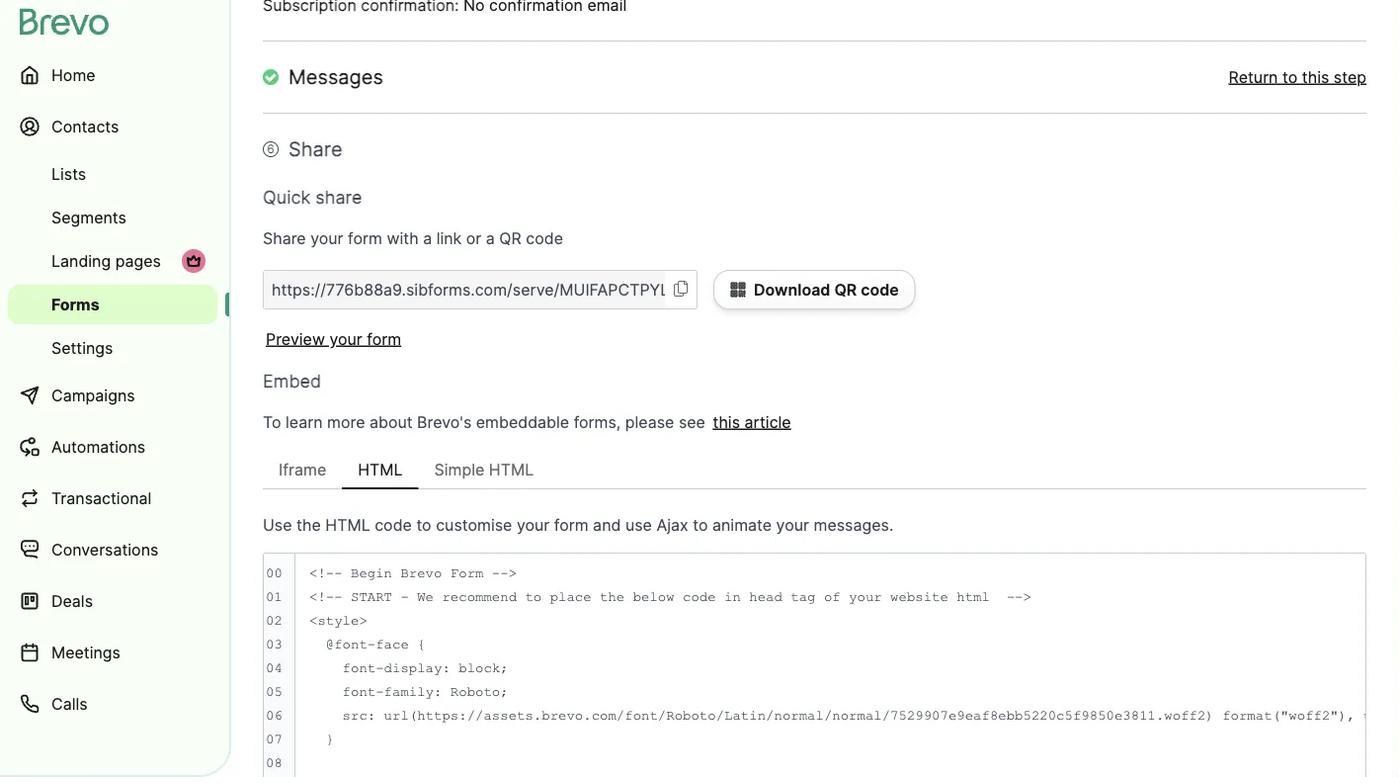 Task type: vqa. For each thing, say whether or not it's contained in the screenshot.
"Settings"
yes



Task type: describe. For each thing, give the bounding box(es) containing it.
form for preview
[[367, 329, 401, 348]]

html down about
[[358, 460, 403, 479]]

animate
[[713, 515, 772, 534]]

preview
[[266, 329, 325, 348]]

automations link
[[8, 423, 217, 471]]

your right customise
[[517, 515, 550, 534]]

00
[[266, 565, 283, 581]]

code inside button
[[861, 280, 899, 299]]

deals
[[51, 591, 93, 610]]

quick
[[263, 186, 311, 208]]

share for share
[[289, 137, 343, 161]]

05
[[266, 684, 283, 699]]

please
[[626, 412, 675, 432]]

left___rvooi image
[[186, 253, 202, 269]]

learn
[[286, 412, 323, 432]]

1 horizontal spatial to
[[693, 515, 708, 534]]

contacts
[[51, 117, 119, 136]]

calls link
[[8, 680, 217, 728]]

return
[[1229, 67, 1279, 86]]

see
[[679, 412, 706, 432]]

0 horizontal spatial to
[[417, 515, 432, 534]]

customise
[[436, 515, 512, 534]]

preview your form
[[266, 329, 401, 348]]

messages
[[289, 65, 383, 89]]

share for share your form with a link or a qr code
[[263, 228, 306, 248]]

2 a from the left
[[486, 228, 495, 248]]

and
[[593, 515, 621, 534]]

preview your form link
[[263, 329, 401, 348]]

brevo's
[[417, 412, 472, 432]]

your right the preview
[[330, 329, 363, 348]]

0 vertical spatial code
[[526, 228, 563, 248]]

form for share
[[348, 228, 382, 248]]

deals link
[[8, 577, 217, 625]]

quick share
[[263, 186, 362, 208]]

landing
[[51, 251, 111, 270]]

embed
[[263, 370, 322, 391]]

about
[[370, 412, 413, 432]]

this inside button
[[1303, 67, 1330, 86]]

2 vertical spatial form
[[554, 515, 589, 534]]

conversations link
[[8, 526, 217, 573]]

html link
[[342, 450, 419, 489]]

00 01 02 03 04 05 06 07 08
[[266, 565, 283, 771]]

use
[[626, 515, 652, 534]]

04
[[266, 660, 283, 676]]

meetings link
[[8, 629, 217, 676]]

html right the
[[326, 515, 370, 534]]

your right animate
[[777, 515, 810, 534]]

download qr code button
[[714, 270, 916, 309]]

0 vertical spatial qr
[[500, 228, 522, 248]]

conversations
[[51, 540, 159, 559]]

to
[[263, 412, 281, 432]]

01
[[266, 589, 283, 605]]

06
[[266, 708, 283, 723]]

link
[[437, 228, 462, 248]]

calls
[[51, 694, 88, 713]]

settings link
[[8, 328, 217, 368]]

forms
[[51, 295, 100, 314]]

pages
[[115, 251, 161, 270]]

download
[[754, 280, 831, 299]]

share
[[316, 186, 362, 208]]

more
[[327, 412, 365, 432]]

simple html link
[[419, 450, 550, 489]]

messages.
[[814, 515, 894, 534]]

settings
[[51, 338, 113, 357]]



Task type: locate. For each thing, give the bounding box(es) containing it.
html
[[358, 460, 403, 479], [489, 460, 534, 479], [326, 515, 370, 534]]

1 horizontal spatial this
[[1303, 67, 1330, 86]]

None text field
[[264, 271, 665, 308]]

to right return
[[1283, 67, 1298, 86]]

form
[[348, 228, 382, 248], [367, 329, 401, 348], [554, 515, 589, 534]]

qr right download
[[835, 280, 857, 299]]

qr right the or
[[500, 228, 522, 248]]

0 horizontal spatial this
[[713, 412, 740, 432]]

with
[[387, 228, 419, 248]]

this article link
[[710, 412, 792, 432]]

segments
[[51, 208, 126, 227]]

share
[[289, 137, 343, 161], [263, 228, 306, 248]]

lists link
[[8, 154, 217, 194]]

automations
[[51, 437, 146, 456]]

share right "6"
[[289, 137, 343, 161]]

08
[[266, 755, 283, 771]]

download qr code
[[754, 280, 899, 299]]

1 vertical spatial share
[[263, 228, 306, 248]]

to left customise
[[417, 515, 432, 534]]

code down html link
[[375, 515, 412, 534]]

forms link
[[8, 285, 217, 324]]

forms,
[[574, 412, 621, 432]]

your down the share
[[311, 228, 344, 248]]

return to this step button
[[1229, 65, 1367, 89]]

1 vertical spatial code
[[861, 280, 899, 299]]

02
[[266, 613, 283, 628]]

a right the or
[[486, 228, 495, 248]]

use the html code to customise your form and use ajax to animate your messages.
[[263, 515, 894, 534]]

1 horizontal spatial code
[[526, 228, 563, 248]]

07
[[266, 732, 283, 747]]

2 vertical spatial code
[[375, 515, 412, 534]]

03
[[266, 637, 283, 652]]

return to this step
[[1229, 67, 1367, 86]]

1 horizontal spatial qr
[[835, 280, 857, 299]]

article
[[745, 412, 792, 432]]

to right ajax
[[693, 515, 708, 534]]

1 vertical spatial this
[[713, 412, 740, 432]]

1 vertical spatial form
[[367, 329, 401, 348]]

campaigns link
[[8, 372, 217, 419]]

use
[[263, 515, 292, 534]]

this right see
[[713, 412, 740, 432]]

form left and
[[554, 515, 589, 534]]

contacts link
[[8, 103, 217, 150]]

0 horizontal spatial a
[[423, 228, 432, 248]]

2 horizontal spatial to
[[1283, 67, 1298, 86]]

form up about
[[367, 329, 401, 348]]

share your form with a link or a qr code
[[263, 228, 563, 248]]

campaigns
[[51, 386, 135, 405]]

landing pages
[[51, 251, 161, 270]]

simple html
[[435, 460, 534, 479]]

share down 'quick'
[[263, 228, 306, 248]]

meetings
[[51, 643, 121, 662]]

code
[[526, 228, 563, 248], [861, 280, 899, 299], [375, 515, 412, 534]]

a
[[423, 228, 432, 248], [486, 228, 495, 248]]

code right the or
[[526, 228, 563, 248]]

html down embeddable
[[489, 460, 534, 479]]

or
[[466, 228, 482, 248]]

1 horizontal spatial a
[[486, 228, 495, 248]]

simple
[[435, 460, 485, 479]]

1 a from the left
[[423, 228, 432, 248]]

qr
[[500, 228, 522, 248], [835, 280, 857, 299]]

home link
[[8, 51, 217, 99]]

0 vertical spatial share
[[289, 137, 343, 161]]

code right download
[[861, 280, 899, 299]]

home
[[51, 65, 96, 85]]

to
[[1283, 67, 1298, 86], [417, 515, 432, 534], [693, 515, 708, 534]]

your
[[311, 228, 344, 248], [330, 329, 363, 348], [517, 515, 550, 534], [777, 515, 810, 534]]

to learn more about brevo's embeddable forms, please see this article
[[263, 412, 792, 432]]

step
[[1334, 67, 1367, 86]]

1 vertical spatial qr
[[835, 280, 857, 299]]

return image
[[263, 69, 279, 85]]

2 horizontal spatial code
[[861, 280, 899, 299]]

embeddable
[[476, 412, 570, 432]]

transactional
[[51, 488, 152, 508]]

a left link
[[423, 228, 432, 248]]

0 horizontal spatial code
[[375, 515, 412, 534]]

iframe link
[[263, 450, 342, 489]]

ajax
[[657, 515, 689, 534]]

transactional link
[[8, 475, 217, 522]]

6
[[267, 142, 275, 156]]

this
[[1303, 67, 1330, 86], [713, 412, 740, 432]]

the
[[297, 515, 321, 534]]

0 vertical spatial this
[[1303, 67, 1330, 86]]

0 vertical spatial form
[[348, 228, 382, 248]]

0 horizontal spatial qr
[[500, 228, 522, 248]]

lists
[[51, 164, 86, 183]]

segments link
[[8, 198, 217, 237]]

to inside button
[[1283, 67, 1298, 86]]

iframe
[[279, 460, 326, 479]]

qr inside download qr code button
[[835, 280, 857, 299]]

landing pages link
[[8, 241, 217, 281]]

this left step
[[1303, 67, 1330, 86]]

form left with
[[348, 228, 382, 248]]



